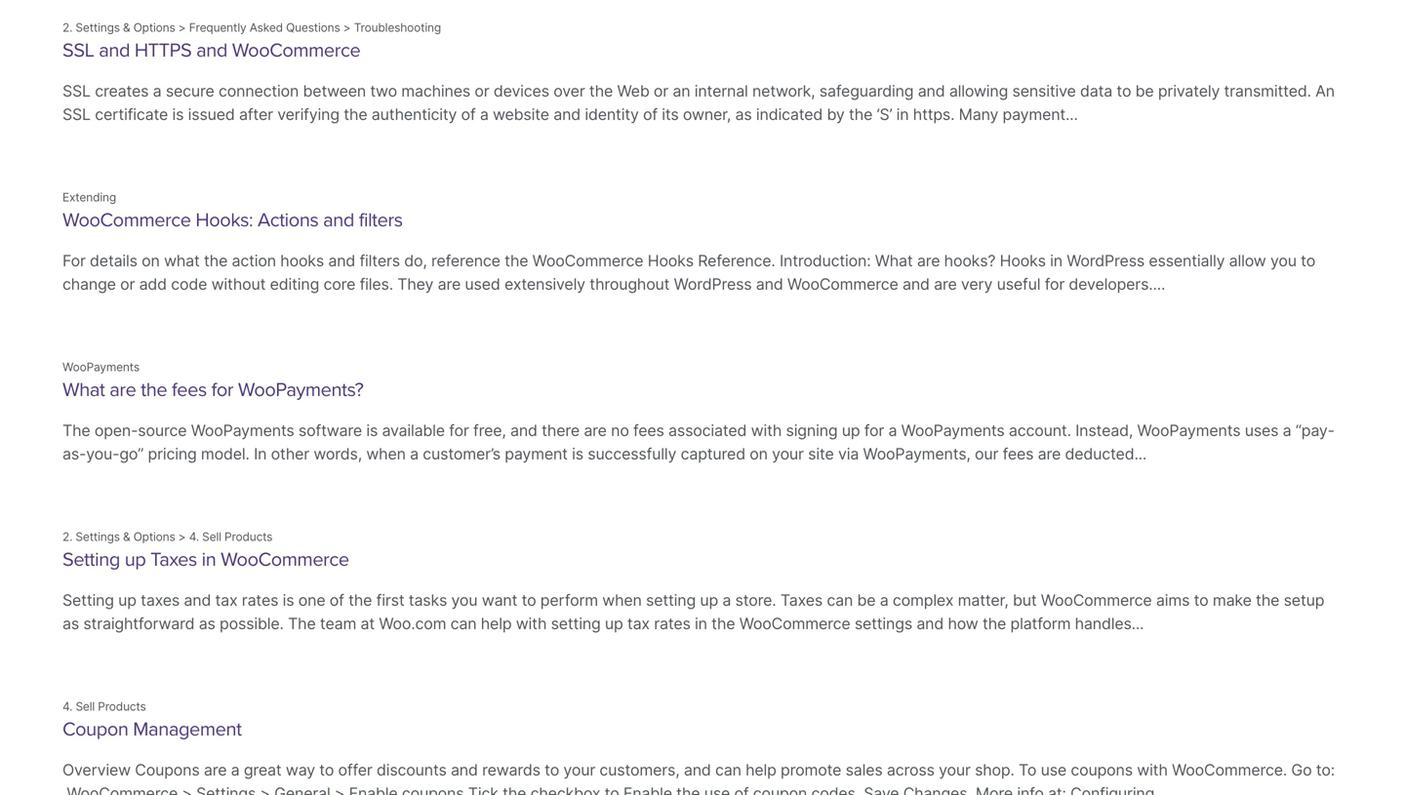 Task type: vqa. For each thing, say whether or not it's contained in the screenshot.


Task type: describe. For each thing, give the bounding box(es) containing it.
help inside setting up taxes and tax rates is one of the first tasks you want to perform when setting up a store. taxes can be a complex matter, but woocommerce aims to make the setup as straightforward as possible. the team at woo.com can help with setting up tax rates in the woocommerce settings and how the platform handles...
[[481, 614, 512, 633]]

introduction:
[[780, 251, 871, 270]]

1 hooks from the left
[[648, 251, 694, 270]]

questions
[[286, 20, 340, 35]]

troubleshooting
[[354, 20, 441, 35]]

setting inside setting up taxes and tax rates is one of the first tasks you want to perform when setting up a store. taxes can be a complex matter, but woocommerce aims to make the setup as straightforward as possible. the team at woo.com can help with setting up tax rates in the woocommerce settings and how the platform handles...
[[62, 591, 114, 610]]

> down offer
[[335, 784, 345, 796]]

1 vertical spatial use
[[704, 784, 730, 796]]

very
[[961, 275, 993, 294]]

and up tick
[[451, 761, 478, 780]]

filters inside for details on what the action hooks and filters do, reference the woocommerce hooks reference. introduction: what are hooks? hooks in wordpress essentially allow you to change or add code without editing core files. they are used extensively throughout wordpress and woocommerce and are very useful for developers....
[[360, 251, 400, 270]]

setup
[[1284, 591, 1325, 610]]

discounts
[[377, 761, 447, 780]]

sell inside '4. sell products coupon management'
[[76, 700, 95, 714]]

> right questions
[[343, 20, 351, 35]]

save
[[864, 784, 899, 796]]

no
[[611, 421, 629, 440]]

2 vertical spatial fees
[[1003, 445, 1034, 464]]

model.
[[201, 445, 250, 464]]

owner,
[[683, 105, 731, 124]]

1 horizontal spatial setting
[[646, 591, 696, 610]]

the inside for details on what the action hooks and filters do, reference the woocommerce hooks reference. introduction: what are hooks? hooks in wordpress essentially allow you to change or add code without editing core files. they are used extensively throughout wordpress and woocommerce and are very useful for developers....
[[505, 251, 528, 270]]

2 horizontal spatial or
[[654, 81, 669, 100]]

and down frequently
[[196, 39, 227, 62]]

woocommerce up throughout
[[533, 251, 644, 270]]

woocommerce inside overview coupons are a great way to offer discounts and rewards to your customers, and can help promote sales across your shop. to use coupons with woocommerce. go to: woocommerce > settings > general > enable coupons tick the checkbox to enable the use of coupon codes. save changes. more info at: configuring...
[[67, 784, 178, 796]]

taxes
[[150, 548, 197, 571]]

a left store. taxes
[[723, 591, 731, 610]]

on inside the open-source woopayments software is available for free, and there are no fees associated with signing up for a woopayments account. instead, woopayments uses a "pay- as-you-go" pricing model. in other words, when a customer's payment is successfully captured on your site via woopayments, our fees are deducted...
[[750, 445, 768, 464]]

great
[[244, 761, 282, 780]]

developers....
[[1069, 275, 1166, 294]]

go"
[[119, 445, 144, 464]]

safeguarding
[[820, 81, 914, 100]]

aims
[[1157, 591, 1190, 610]]

a up woopayments,
[[889, 421, 897, 440]]

and down the 'reference.'
[[756, 275, 783, 294]]

one
[[298, 591, 325, 610]]

instead,
[[1076, 421, 1133, 440]]

or inside for details on what the action hooks and filters do, reference the woocommerce hooks reference. introduction: what are hooks? hooks in wordpress essentially allow you to change or add code without editing core files. they are used extensively throughout wordpress and woocommerce and are very useful for developers....
[[120, 275, 135, 294]]

and inside extending woocommerce hooks: actions and filters
[[323, 208, 354, 232]]

signing
[[786, 421, 838, 440]]

the open-source woopayments software is available for free, and there are no fees associated with signing up for a woopayments account. instead, woopayments uses a "pay- as-you-go" pricing model. in other words, when a customer's payment is successfully captured on your site via woopayments, our fees are deducted...
[[62, 421, 1335, 464]]

tick
[[468, 784, 499, 796]]

management
[[133, 718, 242, 741]]

and down over
[[554, 105, 581, 124]]

other
[[271, 445, 309, 464]]

> inside 2. settings & options > 4. sell products setting up taxes in woocommerce
[[178, 530, 186, 544]]

fees inside 'woopayments what are the fees for woopayments?'
[[172, 378, 207, 402]]

and inside the open-source woopayments software is available for free, and there are no fees associated with signing up for a woopayments account. instead, woopayments uses a "pay- as-you-go" pricing model. in other words, when a customer's payment is successfully captured on your site via woopayments, our fees are deducted...
[[510, 421, 538, 440]]

deducted...
[[1065, 445, 1147, 464]]

a left secure
[[153, 81, 162, 100]]

captured
[[681, 445, 746, 464]]

web
[[617, 81, 650, 100]]

a down available
[[410, 445, 419, 464]]

checkbox
[[531, 784, 601, 796]]

coupons
[[135, 761, 200, 780]]

are left hooks?
[[917, 251, 940, 270]]

possible.
[[220, 614, 284, 633]]

open-
[[95, 421, 138, 440]]

to right way
[[319, 761, 334, 780]]

general
[[274, 784, 330, 796]]

4. inside '4. sell products coupon management'
[[62, 700, 72, 714]]

options for and
[[133, 20, 175, 35]]

1 horizontal spatial as
[[199, 614, 215, 633]]

allowing
[[950, 81, 1008, 100]]

> down "coupons"
[[182, 784, 192, 796]]

and down complex
[[917, 614, 944, 633]]

2. settings & options > 4. sell products setting up taxes in woocommerce
[[62, 530, 349, 571]]

rewards
[[482, 761, 541, 780]]

with inside overview coupons are a great way to offer discounts and rewards to your customers, and can help promote sales across your shop. to use coupons with woocommerce. go to: woocommerce > settings > general > enable coupons tick the checkbox to enable the use of coupon codes. save changes. more info at: configuring...
[[1137, 761, 1168, 780]]

free,
[[473, 421, 506, 440]]

of down machines on the top of the page
[[461, 105, 476, 124]]

used
[[465, 275, 500, 294]]

privately
[[1158, 81, 1220, 100]]

allow
[[1230, 251, 1267, 270]]

reference
[[431, 251, 501, 270]]

software
[[299, 421, 362, 440]]

source
[[138, 421, 187, 440]]

in inside 'ssl creates a secure connection between two machines or devices over the web or an internal network, safeguarding and allowing sensitive data to be privately transmitted. an ssl certificate is issued after verifying the authenticity of a website and identity of its owner, as indicated by the 's' in https. many payment...'
[[897, 105, 909, 124]]

over
[[554, 81, 585, 100]]

when inside the open-source woopayments software is available for free, and there are no fees associated with signing up for a woopayments account. instead, woopayments uses a "pay- as-you-go" pricing model. in other words, when a customer's payment is successfully captured on your site via woopayments, our fees are deducted...
[[366, 445, 406, 464]]

is left available
[[366, 421, 378, 440]]

and up core
[[328, 251, 355, 270]]

are down account.
[[1038, 445, 1061, 464]]

woopayments?
[[238, 378, 364, 402]]

to:
[[1317, 761, 1335, 780]]

2 hooks from the left
[[1000, 251, 1046, 270]]

's'
[[877, 105, 892, 124]]

2 horizontal spatial can
[[827, 591, 853, 610]]

2. settings & options > frequently asked questions > troubleshooting ssl and https and woocommerce
[[62, 20, 441, 62]]

to right want at the left bottom
[[522, 591, 536, 610]]

1 horizontal spatial or
[[475, 81, 490, 100]]

in inside setting up taxes and tax rates is one of the first tasks you want to perform when setting up a store. taxes can be a complex matter, but woocommerce aims to make the setup as straightforward as possible. the team at woo.com can help with setting up tax rates in the woocommerce settings and how the platform handles...
[[695, 614, 708, 633]]

settings inside overview coupons are a great way to offer discounts and rewards to your customers, and can help promote sales across your shop. to use coupons with woocommerce. go to: woocommerce > settings > general > enable coupons tick the checkbox to enable the use of coupon codes. save changes. more info at: configuring...
[[196, 784, 256, 796]]

products inside '4. sell products coupon management'
[[98, 700, 146, 714]]

perform
[[541, 591, 598, 610]]

0 vertical spatial coupons
[[1071, 761, 1133, 780]]

filters inside extending woocommerce hooks: actions and filters
[[359, 208, 403, 232]]

overview coupons are a great way to offer discounts and rewards to your customers, and can help promote sales across your shop. to use coupons with woocommerce. go to: woocommerce > settings > general > enable coupons tick the checkbox to enable the use of coupon codes. save changes. more info at: configuring...
[[62, 761, 1335, 796]]

you-
[[86, 445, 119, 464]]

with inside the open-source woopayments software is available for free, and there are no fees associated with signing up for a woopayments account. instead, woopayments uses a "pay- as-you-go" pricing model. in other words, when a customer's payment is successfully captured on your site via woopayments, our fees are deducted...
[[751, 421, 782, 440]]

woocommerce down store. taxes
[[740, 614, 851, 633]]

to inside for details on what the action hooks and filters do, reference the woocommerce hooks reference. introduction: what are hooks? hooks in wordpress essentially allow you to change or add code without editing core files. they are used extensively throughout wordpress and woocommerce and are very useful for developers....
[[1301, 251, 1316, 270]]

1 horizontal spatial tax
[[628, 614, 650, 633]]

up inside 2. settings & options > 4. sell products setting up taxes in woocommerce
[[125, 548, 146, 571]]

reference.
[[698, 251, 776, 270]]

more
[[976, 784, 1013, 796]]

verifying
[[277, 105, 340, 124]]

woocommerce down the introduction:
[[788, 275, 899, 294]]

for inside 'woopayments what are the fees for woopayments?'
[[211, 378, 233, 402]]

when inside setting up taxes and tax rates is one of the first tasks you want to perform when setting up a store. taxes can be a complex matter, but woocommerce aims to make the setup as straightforward as possible. the team at woo.com can help with setting up tax rates in the woocommerce settings and how the platform handles...
[[603, 591, 642, 610]]

woopayments up model.
[[191, 421, 294, 440]]

two
[[370, 81, 397, 100]]

hooks?
[[945, 251, 996, 270]]

the inside the open-source woopayments software is available for free, and there are no fees associated with signing up for a woopayments account. instead, woopayments uses a "pay- as-you-go" pricing model. in other words, when a customer's payment is successfully captured on your site via woopayments, our fees are deducted...
[[62, 421, 90, 440]]

0 horizontal spatial tax
[[215, 591, 238, 610]]

options for in
[[133, 530, 175, 544]]

available
[[382, 421, 445, 440]]

is down there
[[572, 445, 584, 464]]

what the
[[164, 251, 228, 270]]

is inside 'ssl creates a secure connection between two machines or devices over the web or an internal network, safeguarding and allowing sensitive data to be privately transmitted. an ssl certificate is issued after verifying the authenticity of a website and identity of its owner, as indicated by the 's' in https. many payment...'
[[172, 105, 184, 124]]

identity
[[585, 105, 639, 124]]

change
[[62, 275, 116, 294]]

1 vertical spatial setting
[[551, 614, 601, 633]]

2. for setting up taxes in woocommerce
[[62, 530, 72, 544]]

essentially
[[1149, 251, 1225, 270]]

what inside for details on what the action hooks and filters do, reference the woocommerce hooks reference. introduction: what are hooks? hooks in wordpress essentially allow you to change or add code without editing core files. they are used extensively throughout wordpress and woocommerce and are very useful for developers....
[[875, 251, 913, 270]]

help inside overview coupons are a great way to offer discounts and rewards to your customers, and can help promote sales across your shop. to use coupons with woocommerce. go to: woocommerce > settings > general > enable coupons tick the checkbox to enable the use of coupon codes. save changes. more info at: configuring...
[[746, 761, 777, 780]]

are left no
[[584, 421, 607, 440]]

and left very
[[903, 275, 930, 294]]

woopayments left uses at the right bottom
[[1138, 421, 1241, 440]]

matter,
[[958, 591, 1009, 610]]

handles...
[[1075, 614, 1144, 633]]

4. sell products coupon management
[[62, 700, 242, 741]]

as inside 'ssl creates a secure connection between two machines or devices over the web or an internal network, safeguarding and allowing sensitive data to be privately transmitted. an ssl certificate is issued after verifying the authenticity of a website and identity of its owner, as indicated by the 's' in https. many payment...'
[[736, 105, 752, 124]]

via
[[838, 445, 859, 464]]

> down great
[[260, 784, 270, 796]]

there
[[542, 421, 580, 440]]

and up https.
[[918, 81, 945, 100]]

of left the its
[[643, 105, 658, 124]]

pricing
[[148, 445, 197, 464]]

settings for setting up taxes in woocommerce
[[76, 530, 120, 544]]

on inside for details on what the action hooks and filters do, reference the woocommerce hooks reference. introduction: what are hooks? hooks in wordpress essentially allow you to change or add code without editing core files. they are used extensively throughout wordpress and woocommerce and are very useful for developers....
[[142, 251, 160, 270]]

for up customer's
[[449, 421, 469, 440]]

throughout
[[590, 275, 670, 294]]

creates
[[95, 81, 149, 100]]

to up checkbox
[[545, 761, 559, 780]]

site
[[808, 445, 834, 464]]

0 horizontal spatial your
[[564, 761, 596, 780]]

code
[[171, 275, 207, 294]]

certificate
[[95, 105, 168, 124]]

frequently
[[189, 20, 246, 35]]

editing
[[270, 275, 319, 294]]



Task type: locate. For each thing, give the bounding box(es) containing it.
your up changes.
[[939, 761, 971, 780]]

0 horizontal spatial hooks
[[648, 251, 694, 270]]

with inside setting up taxes and tax rates is one of the first tasks you want to perform when setting up a store. taxes can be a complex matter, but woocommerce aims to make the setup as straightforward as possible. the team at woo.com can help with setting up tax rates in the woocommerce settings and how the platform handles...
[[516, 614, 547, 633]]

1 horizontal spatial the
[[288, 614, 316, 633]]

0 vertical spatial you
[[1271, 251, 1297, 270]]

0 horizontal spatial enable
[[349, 784, 398, 796]]

fees right no
[[634, 421, 664, 440]]

with down want at the left bottom
[[516, 614, 547, 633]]

1 vertical spatial 4.
[[62, 700, 72, 714]]

website
[[493, 105, 549, 124]]

0 vertical spatial with
[[751, 421, 782, 440]]

0 horizontal spatial or
[[120, 275, 135, 294]]

options inside 2. settings & options > 4. sell products setting up taxes in woocommerce
[[133, 530, 175, 544]]

shop.
[[975, 761, 1015, 780]]

your inside the open-source woopayments software is available for free, and there are no fees associated with signing up for a woopayments account. instead, woopayments uses a "pay- as-you-go" pricing model. in other words, when a customer's payment is successfully captured on your site via woopayments, our fees are deducted...
[[772, 445, 804, 464]]

account.
[[1009, 421, 1072, 440]]

connection
[[219, 81, 299, 100]]

as down internal
[[736, 105, 752, 124]]

are inside 'woopayments what are the fees for woopayments?'
[[110, 378, 136, 402]]

fees right our
[[1003, 445, 1034, 464]]

2 & from the top
[[123, 530, 130, 544]]

of inside overview coupons are a great way to offer discounts and rewards to your customers, and can help promote sales across your shop. to use coupons with woocommerce. go to: woocommerce > settings > general > enable coupons tick the checkbox to enable the use of coupon codes. save changes. more info at: configuring...
[[735, 784, 749, 796]]

woocommerce up one
[[221, 548, 349, 571]]

options
[[133, 20, 175, 35], [133, 530, 175, 544]]

options up https
[[133, 20, 175, 35]]

4. up taxes
[[189, 530, 199, 544]]

without
[[211, 275, 266, 294]]

setting
[[62, 548, 120, 571], [62, 591, 114, 610]]

1 vertical spatial rates
[[654, 614, 691, 633]]

1 horizontal spatial when
[[603, 591, 642, 610]]

products inside 2. settings & options > 4. sell products setting up taxes in woocommerce
[[225, 530, 273, 544]]

2 vertical spatial can
[[715, 761, 742, 780]]

the inside setting up taxes and tax rates is one of the first tasks you want to perform when setting up a store. taxes can be a complex matter, but woocommerce aims to make the setup as straightforward as possible. the team at woo.com can help with setting up tax rates in the woocommerce settings and how the platform handles...
[[288, 614, 316, 633]]

1 horizontal spatial help
[[746, 761, 777, 780]]

0 horizontal spatial fees
[[172, 378, 207, 402]]

woocommerce
[[232, 39, 361, 62], [62, 208, 191, 232], [533, 251, 644, 270], [788, 275, 899, 294], [221, 548, 349, 571], [1041, 591, 1152, 610], [740, 614, 851, 633], [67, 784, 178, 796]]

woocommerce down questions
[[232, 39, 361, 62]]

to inside 'ssl creates a secure connection between two machines or devices over the web or an internal network, safeguarding and allowing sensitive data to be privately transmitted. an ssl certificate is issued after verifying the authenticity of a website and identity of its owner, as indicated by the 's' in https. many payment...'
[[1117, 81, 1132, 100]]

use left coupon on the right of page
[[704, 784, 730, 796]]

1 ssl from the top
[[62, 39, 94, 62]]

0 horizontal spatial sell
[[76, 700, 95, 714]]

and right actions
[[323, 208, 354, 232]]

the down one
[[288, 614, 316, 633]]

with up 'configuring...' at the bottom
[[1137, 761, 1168, 780]]

add
[[139, 275, 167, 294]]

ssl left creates
[[62, 81, 91, 100]]

to down customers,
[[605, 784, 619, 796]]

0 horizontal spatial on
[[142, 251, 160, 270]]

be up settings
[[857, 591, 876, 610]]

coupon
[[62, 718, 128, 741]]

& up creates
[[123, 20, 130, 35]]

hooks:
[[196, 208, 253, 232]]

settings
[[855, 614, 913, 633]]

with left signing
[[751, 421, 782, 440]]

4. inside 2. settings & options > 4. sell products setting up taxes in woocommerce
[[189, 530, 199, 544]]

for inside for details on what the action hooks and filters do, reference the woocommerce hooks reference. introduction: what are hooks? hooks in wordpress essentially allow you to change or add code without editing core files. they are used extensively throughout wordpress and woocommerce and are very useful for developers....
[[1045, 275, 1065, 294]]

0 vertical spatial ssl
[[62, 39, 94, 62]]

https.
[[913, 105, 955, 124]]

& inside 2. settings & options > frequently asked questions > troubleshooting ssl and https and woocommerce
[[123, 20, 130, 35]]

coupons up 'configuring...' at the bottom
[[1071, 761, 1133, 780]]

on right captured
[[750, 445, 768, 464]]

& for taxes
[[123, 530, 130, 544]]

be inside 'ssl creates a secure connection between two machines or devices over the web or an internal network, safeguarding and allowing sensitive data to be privately transmitted. an ssl certificate is issued after verifying the authenticity of a website and identity of its owner, as indicated by the 's' in https. many payment...'
[[1136, 81, 1154, 100]]

0 horizontal spatial when
[[366, 445, 406, 464]]

you inside setting up taxes and tax rates is one of the first tasks you want to perform when setting up a store. taxes can be a complex matter, but woocommerce aims to make the setup as straightforward as possible. the team at woo.com can help with setting up tax rates in the woocommerce settings and how the platform handles...
[[451, 591, 478, 610]]

our
[[975, 445, 999, 464]]

> up https
[[178, 20, 186, 35]]

a up settings
[[880, 591, 889, 610]]

its
[[662, 105, 679, 124]]

tasks
[[409, 591, 447, 610]]

for up woopayments,
[[865, 421, 885, 440]]

0 vertical spatial setting
[[62, 548, 120, 571]]

0 vertical spatial sell
[[202, 530, 221, 544]]

sell inside 2. settings & options > 4. sell products setting up taxes in woocommerce
[[202, 530, 221, 544]]

woocommerce up handles...
[[1041, 591, 1152, 610]]

sensitive
[[1013, 81, 1076, 100]]

when right perform
[[603, 591, 642, 610]]

1 vertical spatial products
[[98, 700, 146, 714]]

for up model.
[[211, 378, 233, 402]]

make
[[1213, 591, 1252, 610]]

your up checkbox
[[564, 761, 596, 780]]

1 horizontal spatial enable
[[624, 784, 672, 796]]

of up team
[[330, 591, 344, 610]]

0 horizontal spatial as
[[62, 614, 79, 633]]

1 vertical spatial on
[[750, 445, 768, 464]]

2 setting from the top
[[62, 591, 114, 610]]

what inside 'woopayments what are the fees for woopayments?'
[[62, 378, 105, 402]]

woopayments up our
[[902, 421, 1005, 440]]

1 horizontal spatial fees
[[634, 421, 664, 440]]

0 vertical spatial use
[[1041, 761, 1067, 780]]

coupons down discounts
[[402, 784, 464, 796]]

2 vertical spatial ssl
[[62, 105, 91, 124]]

1 vertical spatial settings
[[76, 530, 120, 544]]

1 vertical spatial filters
[[360, 251, 400, 270]]

settings inside 2. settings & options > 4. sell products setting up taxes in woocommerce
[[76, 530, 120, 544]]

uses
[[1245, 421, 1279, 440]]

in
[[254, 445, 267, 464]]

up inside the open-source woopayments software is available for free, and there are no fees associated with signing up for a woopayments account. instead, woopayments uses a "pay- as-you-go" pricing model. in other words, when a customer's payment is successfully captured on your site via woopayments, our fees are deducted...
[[842, 421, 860, 440]]

settings inside 2. settings & options > frequently asked questions > troubleshooting ssl and https and woocommerce
[[76, 20, 120, 35]]

0 vertical spatial rates
[[242, 591, 278, 610]]

sell up coupon
[[76, 700, 95, 714]]

1 horizontal spatial rates
[[654, 614, 691, 633]]

1 options from the top
[[133, 20, 175, 35]]

customers,
[[600, 761, 680, 780]]

for
[[1045, 275, 1065, 294], [211, 378, 233, 402], [449, 421, 469, 440], [865, 421, 885, 440]]

secure
[[166, 81, 214, 100]]

when
[[366, 445, 406, 464], [603, 591, 642, 610]]

0 horizontal spatial can
[[451, 614, 477, 633]]

for
[[62, 251, 86, 270]]

0 vertical spatial fees
[[172, 378, 207, 402]]

1 vertical spatial wordpress
[[674, 275, 752, 294]]

2. inside 2. settings & options > 4. sell products setting up taxes in woocommerce
[[62, 530, 72, 544]]

1 & from the top
[[123, 20, 130, 35]]

1 horizontal spatial use
[[1041, 761, 1067, 780]]

0 vertical spatial 2.
[[62, 20, 72, 35]]

0 vertical spatial when
[[366, 445, 406, 464]]

words,
[[314, 445, 362, 464]]

fees
[[172, 378, 207, 402], [634, 421, 664, 440], [1003, 445, 1034, 464]]

1 vertical spatial you
[[451, 591, 478, 610]]

woocommerce inside extending woocommerce hooks: actions and filters
[[62, 208, 191, 232]]

extending woocommerce hooks: actions and filters
[[62, 190, 403, 232]]

successfully
[[588, 445, 677, 464]]

2 options from the top
[[133, 530, 175, 544]]

1 vertical spatial options
[[133, 530, 175, 544]]

settings down you-
[[76, 530, 120, 544]]

0 horizontal spatial products
[[98, 700, 146, 714]]

help up coupon on the right of page
[[746, 761, 777, 780]]

extensively
[[505, 275, 586, 294]]

setting up taxes and tax rates is one of the first tasks you want to perform when setting up a store. taxes can be a complex matter, but woocommerce aims to make the setup as straightforward as possible. the team at woo.com can help with setting up tax rates in the woocommerce settings and how the platform handles...
[[62, 591, 1325, 633]]

are left very
[[934, 275, 957, 294]]

to right allow
[[1301, 251, 1316, 270]]

0 vertical spatial help
[[481, 614, 512, 633]]

can right store. taxes
[[827, 591, 853, 610]]

1 horizontal spatial 4.
[[189, 530, 199, 544]]

promote
[[781, 761, 842, 780]]

1 horizontal spatial be
[[1136, 81, 1154, 100]]

ssl left certificate
[[62, 105, 91, 124]]

can left promote
[[715, 761, 742, 780]]

as
[[736, 105, 752, 124], [62, 614, 79, 633], [199, 614, 215, 633]]

are
[[917, 251, 940, 270], [438, 275, 461, 294], [934, 275, 957, 294], [110, 378, 136, 402], [584, 421, 607, 440], [1038, 445, 1061, 464], [204, 761, 227, 780]]

0 vertical spatial products
[[225, 530, 273, 544]]

configuring...
[[1071, 784, 1167, 796]]

as left straightforward
[[62, 614, 79, 633]]

1 vertical spatial setting
[[62, 591, 114, 610]]

2 horizontal spatial as
[[736, 105, 752, 124]]

useful
[[997, 275, 1041, 294]]

authenticity
[[372, 105, 457, 124]]

be inside setting up taxes and tax rates is one of the first tasks you want to perform when setting up a store. taxes can be a complex matter, but woocommerce aims to make the setup as straightforward as possible. the team at woo.com can help with setting up tax rates in the woocommerce settings and how the platform handles...
[[857, 591, 876, 610]]

core
[[324, 275, 356, 294]]

setting inside 2. settings & options > 4. sell products setting up taxes in woocommerce
[[62, 548, 120, 571]]

they
[[398, 275, 434, 294]]

and right customers,
[[684, 761, 711, 780]]

is
[[172, 105, 184, 124], [366, 421, 378, 440], [572, 445, 584, 464], [283, 591, 294, 610]]

your left site
[[772, 445, 804, 464]]

1 horizontal spatial wordpress
[[1067, 251, 1145, 270]]

how
[[948, 614, 979, 633]]

after
[[239, 105, 273, 124]]

on up add on the left top of page
[[142, 251, 160, 270]]

&
[[123, 20, 130, 35], [123, 530, 130, 544]]

0 horizontal spatial help
[[481, 614, 512, 633]]

1 vertical spatial sell
[[76, 700, 95, 714]]

2 vertical spatial settings
[[196, 784, 256, 796]]

3 ssl from the top
[[62, 105, 91, 124]]

in inside for details on what the action hooks and filters do, reference the woocommerce hooks reference. introduction: what are hooks? hooks in wordpress essentially allow you to change or add code without editing core files. they are used extensively throughout wordpress and woocommerce and are very useful for developers....
[[1050, 251, 1063, 270]]

payment
[[505, 445, 568, 464]]

you
[[1271, 251, 1297, 270], [451, 591, 478, 610]]

are left great
[[204, 761, 227, 780]]

0 horizontal spatial with
[[516, 614, 547, 633]]

a left website
[[480, 105, 489, 124]]

ssl inside 2. settings & options > frequently asked questions > troubleshooting ssl and https and woocommerce
[[62, 39, 94, 62]]

woopayments up open-
[[62, 360, 140, 374]]

do,
[[404, 251, 427, 270]]

0 vertical spatial filters
[[359, 208, 403, 232]]

in inside 2. settings & options > 4. sell products setting up taxes in woocommerce
[[202, 548, 216, 571]]

1 enable from the left
[[349, 784, 398, 796]]

ssl creates a secure connection between two machines or devices over the web or an internal network, safeguarding and allowing sensitive data to be privately transmitted. an ssl certificate is issued after verifying the authenticity of a website and identity of its owner, as indicated by the 's' in https. many payment...
[[62, 81, 1335, 124]]

tax
[[215, 591, 238, 610], [628, 614, 650, 633]]

and up creates
[[99, 39, 130, 62]]

filters
[[359, 208, 403, 232], [360, 251, 400, 270]]

1 vertical spatial the
[[288, 614, 316, 633]]

1 vertical spatial tax
[[628, 614, 650, 633]]

0 vertical spatial wordpress
[[1067, 251, 1145, 270]]

0 horizontal spatial be
[[857, 591, 876, 610]]

1 horizontal spatial can
[[715, 761, 742, 780]]

or left add on the left top of page
[[120, 275, 135, 294]]

1 horizontal spatial on
[[750, 445, 768, 464]]

& down go" at the bottom of the page
[[123, 530, 130, 544]]

for details on what the action hooks and filters do, reference the woocommerce hooks reference. introduction: what are hooks? hooks in wordpress essentially allow you to change or add code without editing core files. they are used extensively throughout wordpress and woocommerce and are very useful for developers....
[[62, 251, 1316, 294]]

but
[[1013, 591, 1037, 610]]

1 horizontal spatial with
[[751, 421, 782, 440]]

woocommerce up details
[[62, 208, 191, 232]]

2 enable from the left
[[624, 784, 672, 796]]

asked
[[250, 20, 283, 35]]

offer
[[338, 761, 373, 780]]

1 horizontal spatial products
[[225, 530, 273, 544]]

1 vertical spatial what
[[62, 378, 105, 402]]

1 vertical spatial 2.
[[62, 530, 72, 544]]

1 vertical spatial help
[[746, 761, 777, 780]]

fees up source on the left bottom of page
[[172, 378, 207, 402]]

and right taxes
[[184, 591, 211, 610]]

as left 'possible.'
[[199, 614, 215, 633]]

is inside setting up taxes and tax rates is one of the first tasks you want to perform when setting up a store. taxes can be a complex matter, but woocommerce aims to make the setup as straightforward as possible. the team at woo.com can help with setting up tax rates in the woocommerce settings and how the platform handles...
[[283, 591, 294, 610]]

options inside 2. settings & options > frequently asked questions > troubleshooting ssl and https and woocommerce
[[133, 20, 175, 35]]

0 vertical spatial on
[[142, 251, 160, 270]]

settings up creates
[[76, 20, 120, 35]]

a inside overview coupons are a great way to offer discounts and rewards to your customers, and can help promote sales across your shop. to use coupons with woocommerce. go to: woocommerce > settings > general > enable coupons tick the checkbox to enable the use of coupon codes. save changes. more info at: configuring...
[[231, 761, 240, 780]]

0 vertical spatial the
[[62, 421, 90, 440]]

wordpress
[[1067, 251, 1145, 270], [674, 275, 752, 294]]

the inside 'woopayments what are the fees for woopayments?'
[[141, 378, 167, 402]]

1 2. from the top
[[62, 20, 72, 35]]

& for ssl
[[123, 20, 130, 35]]

2 horizontal spatial fees
[[1003, 445, 1034, 464]]

0 horizontal spatial 4.
[[62, 700, 72, 714]]

can inside overview coupons are a great way to offer discounts and rewards to your customers, and can help promote sales across your shop. to use coupons with woocommerce. go to: woocommerce > settings > general > enable coupons tick the checkbox to enable the use of coupon codes. save changes. more info at: configuring...
[[715, 761, 742, 780]]

the up as- at the left of the page
[[62, 421, 90, 440]]

the
[[62, 421, 90, 440], [288, 614, 316, 633]]

0 horizontal spatial use
[[704, 784, 730, 796]]

0 vertical spatial 4.
[[189, 530, 199, 544]]

0 vertical spatial be
[[1136, 81, 1154, 100]]

of
[[461, 105, 476, 124], [643, 105, 658, 124], [330, 591, 344, 610], [735, 784, 749, 796]]

0 vertical spatial can
[[827, 591, 853, 610]]

options up taxes
[[133, 530, 175, 544]]

are down reference
[[438, 275, 461, 294]]

0 vertical spatial settings
[[76, 20, 120, 35]]

devices
[[494, 81, 549, 100]]

woopayments what are the fees for woopayments?
[[62, 360, 364, 402]]

sales
[[846, 761, 883, 780]]

0 vertical spatial what
[[875, 251, 913, 270]]

woocommerce inside 2. settings & options > 4. sell products setting up taxes in woocommerce
[[221, 548, 349, 571]]

wordpress up developers.... in the top of the page
[[1067, 251, 1145, 270]]

1 horizontal spatial what
[[875, 251, 913, 270]]

files.
[[360, 275, 393, 294]]

customer's
[[423, 445, 501, 464]]

overview
[[62, 761, 131, 780]]

and up payment
[[510, 421, 538, 440]]

at
[[361, 614, 375, 633]]

extending
[[62, 190, 116, 204]]

complex
[[893, 591, 954, 610]]

0 vertical spatial options
[[133, 20, 175, 35]]

2 horizontal spatial with
[[1137, 761, 1168, 780]]

or left devices
[[475, 81, 490, 100]]

you right allow
[[1271, 251, 1297, 270]]

1 vertical spatial when
[[603, 591, 642, 610]]

to right aims
[[1194, 591, 1209, 610]]

0 vertical spatial tax
[[215, 591, 238, 610]]

team
[[320, 614, 356, 633]]

2. for ssl and https and woocommerce
[[62, 20, 72, 35]]

0 horizontal spatial rates
[[242, 591, 278, 610]]

issued
[[188, 105, 235, 124]]

what up open-
[[62, 378, 105, 402]]

a right uses at the right bottom
[[1283, 421, 1292, 440]]

0 horizontal spatial wordpress
[[674, 275, 752, 294]]

an
[[1316, 81, 1335, 100]]

0 vertical spatial setting
[[646, 591, 696, 610]]

wordpress down the 'reference.'
[[674, 275, 752, 294]]

the
[[589, 81, 613, 100], [344, 105, 367, 124], [849, 105, 873, 124], [505, 251, 528, 270], [141, 378, 167, 402], [349, 591, 372, 610], [1256, 591, 1280, 610], [712, 614, 735, 633], [983, 614, 1007, 633], [503, 784, 526, 796], [677, 784, 700, 796]]

2. inside 2. settings & options > frequently asked questions > troubleshooting ssl and https and woocommerce
[[62, 20, 72, 35]]

2 ssl from the top
[[62, 81, 91, 100]]

changes.
[[904, 784, 972, 796]]

action
[[232, 251, 276, 270]]

0 horizontal spatial coupons
[[402, 784, 464, 796]]

between
[[303, 81, 366, 100]]

to right data
[[1117, 81, 1132, 100]]

is left one
[[283, 591, 294, 610]]

products down "in"
[[225, 530, 273, 544]]

2 2. from the top
[[62, 530, 72, 544]]

1 vertical spatial &
[[123, 530, 130, 544]]

use up the at:
[[1041, 761, 1067, 780]]

a left great
[[231, 761, 240, 780]]

settings for ssl and https and woocommerce
[[76, 20, 120, 35]]

woopayments inside 'woopayments what are the fees for woopayments?'
[[62, 360, 140, 374]]

are up open-
[[110, 378, 136, 402]]

1 horizontal spatial coupons
[[1071, 761, 1133, 780]]

hooks up throughout
[[648, 251, 694, 270]]

1 vertical spatial fees
[[634, 421, 664, 440]]

> up taxes
[[178, 530, 186, 544]]

https
[[135, 39, 192, 62]]

& inside 2. settings & options > 4. sell products setting up taxes in woocommerce
[[123, 530, 130, 544]]

ssl
[[62, 39, 94, 62], [62, 81, 91, 100], [62, 105, 91, 124]]

2 horizontal spatial your
[[939, 761, 971, 780]]

1 vertical spatial can
[[451, 614, 477, 633]]

1 vertical spatial coupons
[[402, 784, 464, 796]]

an
[[673, 81, 691, 100]]

woocommerce inside 2. settings & options > frequently asked questions > troubleshooting ssl and https and woocommerce
[[232, 39, 361, 62]]

1 horizontal spatial your
[[772, 445, 804, 464]]

are inside overview coupons are a great way to offer discounts and rewards to your customers, and can help promote sales across your shop. to use coupons with woocommerce. go to: woocommerce > settings > general > enable coupons tick the checkbox to enable the use of coupon codes. save changes. more info at: configuring...
[[204, 761, 227, 780]]

machines
[[401, 81, 471, 100]]

1 horizontal spatial sell
[[202, 530, 221, 544]]

for right useful
[[1045, 275, 1065, 294]]

actions
[[258, 208, 319, 232]]

enable down customers,
[[624, 784, 672, 796]]

0 horizontal spatial setting
[[551, 614, 601, 633]]

0 horizontal spatial you
[[451, 591, 478, 610]]

or left an
[[654, 81, 669, 100]]

1 horizontal spatial hooks
[[1000, 251, 1046, 270]]

1 setting from the top
[[62, 548, 120, 571]]

what right the introduction:
[[875, 251, 913, 270]]

you inside for details on what the action hooks and filters do, reference the woocommerce hooks reference. introduction: what are hooks? hooks in wordpress essentially allow you to change or add code without editing core files. they are used extensively throughout wordpress and woocommerce and are very useful for developers....
[[1271, 251, 1297, 270]]

is down secure
[[172, 105, 184, 124]]

when down available
[[366, 445, 406, 464]]

4.
[[189, 530, 199, 544], [62, 700, 72, 714]]

of inside setting up taxes and tax rates is one of the first tasks you want to perform when setting up a store. taxes can be a complex matter, but woocommerce aims to make the setup as straightforward as possible. the team at woo.com can help with setting up tax rates in the woocommerce settings and how the platform handles...
[[330, 591, 344, 610]]

straightforward
[[83, 614, 195, 633]]



